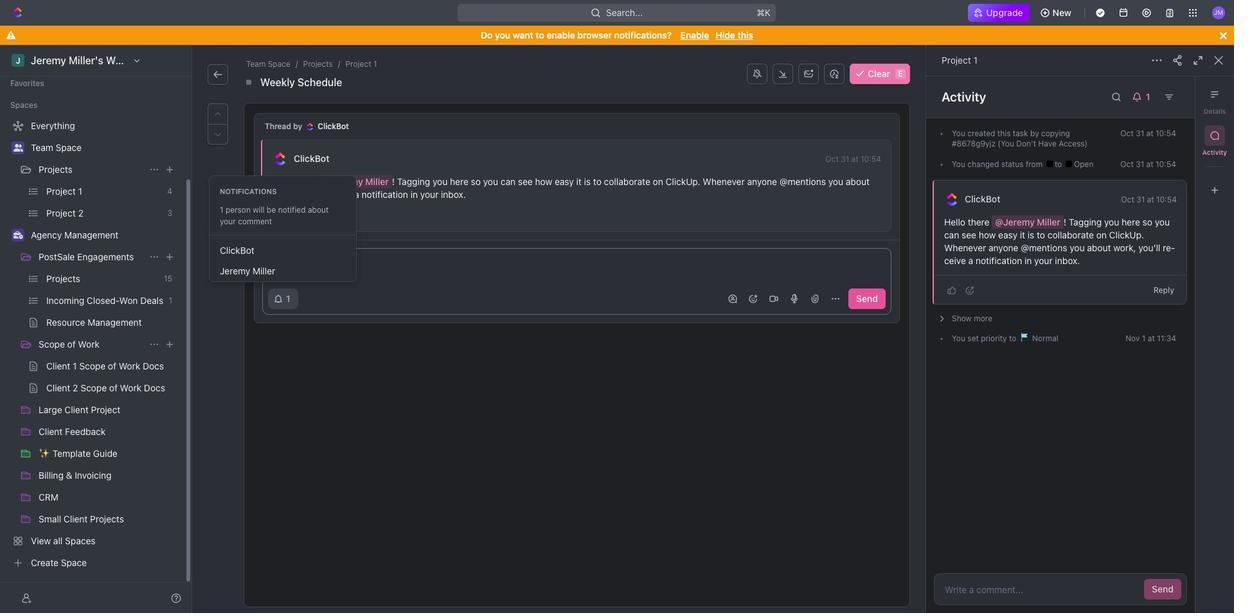 Task type: describe. For each thing, give the bounding box(es) containing it.
e
[[898, 69, 903, 78]]

can for a
[[501, 176, 516, 187]]

0 vertical spatial team space link
[[244, 58, 293, 71]]

at for created this task by copying
[[1147, 129, 1154, 138]]

management for agency management
[[64, 230, 119, 240]]

person
[[226, 205, 251, 215]]

sidebar navigation
[[0, 45, 195, 613]]

space for team space
[[56, 142, 82, 153]]

&
[[66, 470, 72, 481]]

client for 1
[[46, 361, 70, 372]]

jm
[[1214, 9, 1224, 16]]

you created this task by copying #8678g9yjz (you don't have access)
[[952, 129, 1088, 149]]

details
[[1204, 107, 1226, 115]]

0 horizontal spatial miller
[[253, 265, 275, 276]]

inbox. inside ! tagging you here so you can see how easy it is to collaborate on clickup. whenever anyone @mentions you about work, you'll re ceive a notification in your inbox.
[[1055, 255, 1080, 266]]

upgrade link
[[969, 4, 1030, 22]]

jeremy miller's workspace
[[31, 55, 159, 66]]

it for a
[[576, 176, 582, 187]]

projects down 'team space'
[[39, 164, 73, 175]]

work for 2
[[120, 383, 142, 394]]

client 2 scope of work docs
[[46, 383, 165, 394]]

you'll for a
[[298, 189, 320, 200]]

0 vertical spatial this
[[738, 30, 754, 41]]

client feedback
[[39, 426, 106, 437]]

scope of work link
[[39, 334, 144, 355]]

about for a
[[846, 176, 870, 187]]

@mentions for ceive
[[1021, 242, 1068, 253]]

projects up 'incoming'
[[46, 273, 80, 284]]

scope of work
[[39, 339, 100, 350]]

1 inside "link"
[[73, 361, 77, 372]]

team for team space / projects / project 1
[[246, 59, 266, 69]]

want
[[513, 30, 534, 41]]

to inside ! tagging you here so you can see how easy it is to collaborate on clickup. whenever anyone @mentions you about work, you'll receive a notification in your inbox.
[[593, 176, 602, 187]]

space for team space / projects / project 1
[[268, 59, 291, 69]]

1 horizontal spatial send button
[[1145, 579, 1182, 600]]

will
[[253, 205, 265, 215]]

1 button
[[1127, 87, 1159, 107]]

browser
[[578, 30, 612, 41]]

your inside ! tagging you here so you can see how easy it is to collaborate on clickup. whenever anyone @mentions you about work, you'll receive a notification in your inbox.
[[420, 189, 439, 200]]

0 vertical spatial of
[[67, 339, 76, 350]]

how for a
[[535, 176, 552, 187]]

create
[[31, 557, 58, 568]]

there for a
[[296, 176, 318, 187]]

miller for ceive
[[1037, 217, 1061, 228]]

you for set priority to
[[952, 334, 966, 343]]

billing
[[39, 470, 64, 481]]

postsale engagements link
[[39, 247, 144, 267]]

hide
[[716, 30, 735, 41]]

postsale
[[39, 251, 75, 262]]

copying
[[1042, 129, 1070, 138]]

show more button
[[934, 310, 1188, 328]]

everything
[[31, 120, 75, 131]]

more
[[974, 314, 993, 323]]

anyone for a
[[747, 176, 777, 187]]

tagging for a
[[397, 176, 430, 187]]

about inside 1 person will be notified about your comment
[[308, 205, 329, 215]]

be
[[267, 205, 276, 215]]

show
[[952, 314, 972, 323]]

docs for client 1 scope of work docs
[[143, 361, 164, 372]]

thread
[[265, 122, 291, 131]]

agency management
[[31, 230, 119, 240]]

search...
[[607, 7, 643, 18]]

small client projects link
[[39, 509, 177, 530]]

at for changed status from
[[1147, 159, 1154, 169]]

favorites button
[[5, 76, 49, 91]]

scope for 1
[[79, 361, 106, 372]]

your inside 1 person will be notified about your comment
[[220, 217, 236, 226]]

status
[[1002, 159, 1024, 169]]

small
[[39, 514, 61, 525]]

1 inside incoming closed-won deals 1
[[169, 296, 172, 305]]

hello for a
[[273, 176, 294, 187]]

notified
[[278, 205, 306, 215]]

work, for ceive
[[1114, 242, 1136, 253]]

of for 1
[[108, 361, 116, 372]]

incoming
[[46, 295, 84, 306]]

tagging for ceive
[[1069, 217, 1102, 228]]

priority
[[981, 334, 1007, 343]]

deals
[[140, 295, 163, 306]]

large client project
[[39, 404, 120, 415]]

@jeremy miller button for a
[[320, 175, 392, 188]]

how for ceive
[[979, 230, 996, 240]]

new button
[[1035, 3, 1080, 23]]

j
[[16, 56, 20, 65]]

notifications?
[[614, 30, 672, 41]]

0 horizontal spatial project 1 link
[[46, 181, 162, 202]]

client up view all spaces
[[64, 514, 88, 525]]

15
[[164, 274, 172, 284]]

@jeremy for a
[[324, 176, 363, 187]]

0 horizontal spatial by
[[293, 122, 302, 131]]

in inside ! tagging you here so you can see how easy it is to collaborate on clickup. whenever anyone @mentions you about work, you'll re ceive a notification in your inbox.
[[1025, 255, 1032, 266]]

send inside "task sidebar content" section
[[1152, 584, 1174, 595]]

set priority to
[[966, 334, 1019, 343]]

1 inside dropdown button
[[1146, 91, 1150, 102]]

0 vertical spatial projects link
[[301, 58, 336, 71]]

2 horizontal spatial project 1 link
[[942, 55, 978, 66]]

notification inside ! tagging you here so you can see how easy it is to collaborate on clickup. whenever anyone @mentions you about work, you'll re ceive a notification in your inbox.
[[976, 255, 1022, 266]]

resource
[[46, 317, 85, 328]]

set
[[968, 334, 979, 343]]

1 person will be notified about your comment
[[220, 205, 329, 226]]

ceive
[[945, 242, 1176, 266]]

client feedback link
[[39, 422, 177, 442]]

hello there @jeremy miller for ceive
[[945, 217, 1061, 228]]

⌘k
[[757, 7, 771, 18]]

#8678g9yjz
[[952, 139, 996, 149]]

here for a
[[450, 176, 469, 187]]

! for ceive
[[1064, 217, 1067, 228]]

resource management
[[46, 317, 142, 328]]

@jeremy miller button for ceive
[[992, 215, 1064, 229]]

team for team space
[[31, 142, 53, 153]]

favorites
[[10, 78, 44, 88]]

open
[[1072, 159, 1094, 169]]

jeremy for jeremy miller's workspace
[[31, 55, 66, 66]]

incoming closed-won deals link
[[46, 291, 164, 311]]

client for feedback
[[39, 426, 63, 437]]

clickbot inside "task sidebar content" section
[[965, 194, 1001, 204]]

client up the client feedback
[[65, 404, 89, 415]]

✨ template guide
[[39, 448, 118, 459]]

0 horizontal spatial send
[[857, 293, 878, 304]]

0 vertical spatial spaces
[[10, 100, 38, 110]]

team space
[[31, 142, 82, 153]]

changed status from
[[966, 159, 1045, 169]]

feedback
[[65, 426, 106, 437]]

client 1 scope of work docs link
[[46, 356, 177, 377]]

2 for client
[[73, 383, 78, 394]]

re
[[1163, 242, 1176, 253]]

tree inside sidebar "navigation"
[[5, 116, 180, 574]]

your inside ! tagging you here so you can see how easy it is to collaborate on clickup. whenever anyone @mentions you about work, you'll re ceive a notification in your inbox.
[[1035, 255, 1053, 266]]

client for 2
[[46, 383, 70, 394]]

everything link
[[5, 116, 177, 136]]

0 vertical spatial scope
[[39, 339, 65, 350]]

agency management link
[[31, 225, 177, 246]]

0 vertical spatial project 1
[[942, 55, 978, 66]]

11:34
[[1157, 334, 1177, 343]]

in inside ! tagging you here so you can see how easy it is to collaborate on clickup. whenever anyone @mentions you about work, you'll receive a notification in your inbox.
[[411, 189, 418, 200]]

(you
[[998, 139, 1015, 149]]

is for a
[[584, 176, 591, 187]]

can for ceive
[[945, 230, 960, 240]]

incoming closed-won deals 1
[[46, 295, 172, 306]]

won
[[119, 295, 138, 306]]

so for ceive
[[1143, 217, 1153, 228]]

all
[[53, 536, 63, 547]]

by inside you created this task by copying #8678g9yjz (you don't have access)
[[1031, 129, 1039, 138]]

create space
[[31, 557, 87, 568]]

upgrade
[[987, 7, 1023, 18]]

1 vertical spatial team space link
[[31, 138, 177, 158]]

undefined
[[276, 260, 318, 271]]

jeremy miller's workspace, , element
[[12, 54, 24, 67]]

created
[[968, 129, 996, 138]]

miller for a
[[365, 176, 389, 187]]

new
[[1053, 7, 1072, 18]]

resource management link
[[46, 312, 177, 333]]

thread by
[[265, 122, 302, 131]]



Task type: locate. For each thing, give the bounding box(es) containing it.
anyone inside ! tagging you here so you can see how easy it is to collaborate on clickup. whenever anyone @mentions you about work, you'll receive a notification in your inbox.
[[747, 176, 777, 187]]

1 horizontal spatial your
[[420, 189, 439, 200]]

so inside ! tagging you here so you can see how easy it is to collaborate on clickup. whenever anyone @mentions you about work, you'll re ceive a notification in your inbox.
[[1143, 217, 1153, 228]]

0 horizontal spatial there
[[296, 176, 318, 187]]

spaces down the "small client projects"
[[65, 536, 95, 547]]

view
[[31, 536, 51, 547]]

hello there @jeremy miller for a
[[273, 176, 389, 187]]

see inside ! tagging you here so you can see how easy it is to collaborate on clickup. whenever anyone @mentions you about work, you'll receive a notification in your inbox.
[[518, 176, 533, 187]]

jeremy down "comment"
[[220, 265, 250, 276]]

0 horizontal spatial !
[[392, 176, 395, 187]]

1 vertical spatial docs
[[144, 383, 165, 394]]

projects link up schedule
[[301, 58, 336, 71]]

1 horizontal spatial project 1
[[942, 55, 978, 66]]

0 vertical spatial so
[[471, 176, 481, 187]]

team
[[246, 59, 266, 69], [31, 142, 53, 153]]

inbox.
[[441, 189, 466, 200], [1055, 255, 1080, 266]]

2 for project
[[78, 208, 83, 219]]

work, inside ! tagging you here so you can see how easy it is to collaborate on clickup. whenever anyone @mentions you about work, you'll re ceive a notification in your inbox.
[[1114, 242, 1136, 253]]

collaborate for ceive
[[1048, 230, 1094, 240]]

weekly schedule
[[260, 77, 342, 88]]

1 vertical spatial projects link
[[39, 159, 144, 180]]

whenever for a
[[703, 176, 745, 187]]

10:54
[[1156, 129, 1177, 138], [861, 154, 882, 164], [1156, 159, 1177, 169], [1157, 195, 1177, 204]]

1 vertical spatial you
[[952, 159, 966, 169]]

management up postsale engagements link
[[64, 230, 119, 240]]

anyone inside ! tagging you here so you can see how easy it is to collaborate on clickup. whenever anyone @mentions you about work, you'll re ceive a notification in your inbox.
[[989, 242, 1019, 253]]

2 vertical spatial space
[[61, 557, 87, 568]]

project
[[942, 55, 971, 66], [346, 59, 371, 69], [46, 186, 76, 197], [46, 208, 76, 219], [91, 404, 120, 415]]

collaborate inside ! tagging you here so you can see how easy it is to collaborate on clickup. whenever anyone @mentions you about work, you'll receive a notification in your inbox.
[[604, 176, 651, 187]]

you'll for ceive
[[1139, 242, 1161, 253]]

see for ceive
[[962, 230, 977, 240]]

enable
[[681, 30, 709, 41]]

1 vertical spatial clickup.
[[1110, 230, 1144, 240]]

space up "weekly"
[[268, 59, 291, 69]]

1 vertical spatial about
[[308, 205, 329, 215]]

miller inside "task sidebar content" section
[[1037, 217, 1061, 228]]

see
[[518, 176, 533, 187], [962, 230, 977, 240]]

how inside ! tagging you here so you can see how easy it is to collaborate on clickup. whenever anyone @mentions you about work, you'll receive a notification in your inbox.
[[535, 176, 552, 187]]

list
[[210, 235, 356, 282]]

management inside agency management link
[[64, 230, 119, 240]]

you left changed
[[952, 159, 966, 169]]

work up client 2 scope of work docs link
[[119, 361, 140, 372]]

0 horizontal spatial @mentions
[[780, 176, 826, 187]]

hello there @jeremy miller down changed status from
[[945, 217, 1061, 228]]

anyone
[[747, 176, 777, 187], [989, 242, 1019, 253]]

1 vertical spatial a
[[969, 255, 974, 266]]

to inside ! tagging you here so you can see how easy it is to collaborate on clickup. whenever anyone @mentions you about work, you'll re ceive a notification in your inbox.
[[1037, 230, 1046, 240]]

@jeremy up receive
[[324, 176, 363, 187]]

work for 1
[[119, 361, 140, 372]]

project 1 inside tree
[[46, 186, 82, 197]]

✨ template guide link
[[39, 444, 177, 464]]

collaborate for a
[[604, 176, 651, 187]]

on for a
[[653, 176, 663, 187]]

0 horizontal spatial can
[[501, 176, 516, 187]]

0 horizontal spatial whenever
[[703, 176, 745, 187]]

team up "weekly"
[[246, 59, 266, 69]]

by up don't
[[1031, 129, 1039, 138]]

have
[[1039, 139, 1057, 149]]

see inside ! tagging you here so you can see how easy it is to collaborate on clickup. whenever anyone @mentions you about work, you'll re ceive a notification in your inbox.
[[962, 230, 977, 240]]

project 2 link
[[46, 203, 162, 224]]

nov 1 at 11:34
[[1126, 334, 1177, 343]]

2 vertical spatial you
[[952, 334, 966, 343]]

scope down 'scope of work' link at the bottom of page
[[79, 361, 106, 372]]

tree
[[5, 116, 180, 574]]

1 horizontal spatial whenever
[[945, 242, 986, 253]]

1 vertical spatial project 1
[[46, 186, 82, 197]]

✨
[[39, 448, 50, 459]]

1 vertical spatial it
[[1020, 230, 1026, 240]]

can inside ! tagging you here so you can see how easy it is to collaborate on clickup. whenever anyone @mentions you about work, you'll receive a notification in your inbox.
[[501, 176, 516, 187]]

1 horizontal spatial !
[[1064, 217, 1067, 228]]

1 horizontal spatial project 1 link
[[343, 58, 380, 71]]

client
[[46, 361, 70, 372], [46, 383, 70, 394], [65, 404, 89, 415], [39, 426, 63, 437], [64, 514, 88, 525]]

0 horizontal spatial project 1
[[46, 186, 82, 197]]

you'll up notified
[[298, 189, 320, 200]]

clear
[[868, 68, 891, 79]]

clickup. inside ! tagging you here so you can see how easy it is to collaborate on clickup. whenever anyone @mentions you about work, you'll re ceive a notification in your inbox.
[[1110, 230, 1144, 240]]

clickbot down changed
[[965, 194, 1001, 204]]

whenever
[[703, 176, 745, 187], [945, 242, 986, 253]]

whenever inside ! tagging you here so you can see how easy it is to collaborate on clickup. whenever anyone @mentions you about work, you'll re ceive a notification in your inbox.
[[945, 242, 986, 253]]

send button
[[849, 289, 886, 309], [1145, 579, 1182, 600]]

0 vertical spatial easy
[[555, 176, 574, 187]]

2 vertical spatial work
[[120, 383, 142, 394]]

it
[[576, 176, 582, 187], [1020, 230, 1026, 240]]

there inside "task sidebar content" section
[[968, 217, 990, 228]]

3 you from the top
[[952, 334, 966, 343]]

on for ceive
[[1097, 230, 1107, 240]]

docs up client 2 scope of work docs link
[[143, 361, 164, 372]]

@mentions for a
[[780, 176, 826, 187]]

scope for 2
[[81, 383, 107, 394]]

2 horizontal spatial about
[[1088, 242, 1111, 253]]

of down resource
[[67, 339, 76, 350]]

1 horizontal spatial here
[[1122, 217, 1141, 228]]

easy for a
[[555, 176, 574, 187]]

miller's
[[69, 55, 103, 66]]

is inside ! tagging you here so you can see how easy it is to collaborate on clickup. whenever anyone @mentions you about work, you'll receive a notification in your inbox.
[[584, 176, 591, 187]]

list containing clickbot
[[210, 235, 356, 282]]

notification up the "more"
[[976, 255, 1022, 266]]

hello for ceive
[[945, 217, 966, 228]]

1 button
[[268, 289, 298, 309]]

0 vertical spatial @jeremy
[[324, 176, 363, 187]]

0 vertical spatial send
[[857, 293, 878, 304]]

reply
[[1154, 285, 1175, 295]]

0 horizontal spatial send button
[[849, 289, 886, 309]]

activity up created
[[942, 89, 987, 104]]

1 horizontal spatial easy
[[999, 230, 1018, 240]]

1 vertical spatial spaces
[[65, 536, 95, 547]]

1 vertical spatial @jeremy
[[996, 217, 1035, 228]]

0 horizontal spatial on
[[653, 176, 663, 187]]

of for 2
[[109, 383, 118, 394]]

activity down details
[[1203, 149, 1228, 156]]

can inside ! tagging you here so you can see how easy it is to collaborate on clickup. whenever anyone @mentions you about work, you'll re ceive a notification in your inbox.
[[945, 230, 960, 240]]

/ up weekly schedule 'link'
[[296, 59, 298, 69]]

clickup. inside ! tagging you here so you can see how easy it is to collaborate on clickup. whenever anyone @mentions you about work, you'll receive a notification in your inbox.
[[666, 176, 701, 187]]

1 vertical spatial work
[[119, 361, 140, 372]]

clickbot
[[318, 122, 349, 131], [294, 153, 329, 164], [965, 194, 1001, 204], [220, 245, 254, 256]]

crm
[[39, 492, 58, 503]]

schedule
[[298, 77, 342, 88]]

1 horizontal spatial tagging
[[1069, 217, 1102, 228]]

there down the clickbot button
[[296, 176, 318, 187]]

1 vertical spatial team
[[31, 142, 53, 153]]

you left set
[[952, 334, 966, 343]]

access)
[[1059, 139, 1088, 149]]

tagging
[[397, 176, 430, 187], [1069, 217, 1102, 228]]

1 vertical spatial activity
[[1203, 149, 1228, 156]]

1 vertical spatial whenever
[[945, 242, 986, 253]]

how
[[535, 176, 552, 187], [979, 230, 996, 240]]

clickbot inside button
[[294, 153, 329, 164]]

0 horizontal spatial work,
[[273, 189, 295, 200]]

0 vertical spatial notification
[[362, 189, 408, 200]]

work inside "link"
[[119, 361, 140, 372]]

work,
[[273, 189, 295, 200], [1114, 242, 1136, 253]]

view all spaces
[[31, 536, 95, 547]]

0 vertical spatial @jeremy miller button
[[320, 175, 392, 188]]

clickbot up the clickbot button
[[318, 122, 349, 131]]

docs for client 2 scope of work docs
[[144, 383, 165, 394]]

work, up notified
[[273, 189, 295, 200]]

! tagging you here so you can see how easy it is to collaborate on clickup. whenever anyone @mentions you about work, you'll receive a notification in your inbox.
[[273, 176, 872, 200]]

business time image
[[13, 231, 23, 239]]

do
[[481, 30, 493, 41]]

1 vertical spatial 2
[[73, 383, 78, 394]]

scope inside "link"
[[79, 361, 106, 372]]

scope down client 1 scope of work docs
[[81, 383, 107, 394]]

0 vertical spatial can
[[501, 176, 516, 187]]

2 you from the top
[[952, 159, 966, 169]]

oct
[[1121, 129, 1134, 138], [826, 154, 839, 164], [1121, 159, 1134, 169], [1122, 195, 1135, 204]]

hello inside "task sidebar content" section
[[945, 217, 966, 228]]

activity
[[942, 89, 987, 104], [1203, 149, 1228, 156]]

1 vertical spatial space
[[56, 142, 82, 153]]

is for ceive
[[1028, 230, 1035, 240]]

space for create space
[[61, 557, 87, 568]]

notification inside ! tagging you here so you can see how easy it is to collaborate on clickup. whenever anyone @mentions you about work, you'll receive a notification in your inbox.
[[362, 189, 408, 200]]

clickup. for a
[[666, 176, 701, 187]]

view all spaces link
[[5, 531, 177, 552]]

you up #8678g9yjz
[[952, 129, 966, 138]]

1 vertical spatial !
[[1064, 217, 1067, 228]]

2 vertical spatial your
[[1035, 255, 1053, 266]]

jeremy inside sidebar "navigation"
[[31, 55, 66, 66]]

0 vertical spatial jeremy
[[31, 55, 66, 66]]

here inside ! tagging you here so you can see how easy it is to collaborate on clickup. whenever anyone @mentions you about work, you'll receive a notification in your inbox.
[[450, 176, 469, 187]]

1 horizontal spatial anyone
[[989, 242, 1019, 253]]

here inside ! tagging you here so you can see how easy it is to collaborate on clickup. whenever anyone @mentions you about work, you'll re ceive a notification in your inbox.
[[1122, 217, 1141, 228]]

so inside ! tagging you here so you can see how easy it is to collaborate on clickup. whenever anyone @mentions you about work, you'll receive a notification in your inbox.
[[471, 176, 481, 187]]

hello there @jeremy miller up receive
[[273, 176, 389, 187]]

0 horizontal spatial team
[[31, 142, 53, 153]]

is inside ! tagging you here so you can see how easy it is to collaborate on clickup. whenever anyone @mentions you about work, you'll re ceive a notification in your inbox.
[[1028, 230, 1035, 240]]

spaces
[[10, 100, 38, 110], [65, 536, 95, 547]]

2 up agency management
[[78, 208, 83, 219]]

work, inside ! tagging you here so you can see how easy it is to collaborate on clickup. whenever anyone @mentions you about work, you'll receive a notification in your inbox.
[[273, 189, 295, 200]]

work, for a
[[273, 189, 295, 200]]

large client project link
[[39, 400, 177, 421]]

management inside resource management link
[[88, 317, 142, 328]]

1 vertical spatial on
[[1097, 230, 1107, 240]]

0 horizontal spatial see
[[518, 176, 533, 187]]

create space link
[[5, 553, 177, 574]]

it for ceive
[[1020, 230, 1026, 240]]

0 vertical spatial management
[[64, 230, 119, 240]]

see for a
[[518, 176, 533, 187]]

@mentions
[[780, 176, 826, 187], [1021, 242, 1068, 253]]

hello there @jeremy miller
[[273, 176, 389, 187], [945, 217, 1061, 228]]

task
[[1013, 129, 1029, 138]]

@jeremy
[[324, 176, 363, 187], [996, 217, 1035, 228]]

hello there @jeremy miller inside "task sidebar content" section
[[945, 217, 1061, 228]]

activity inside task sidebar navigation tab list
[[1203, 149, 1228, 156]]

@mentions inside ! tagging you here so you can see how easy it is to collaborate on clickup. whenever anyone @mentions you about work, you'll re ceive a notification in your inbox.
[[1021, 242, 1068, 253]]

0 vertical spatial work
[[78, 339, 100, 350]]

spaces inside view all spaces link
[[65, 536, 95, 547]]

0 vertical spatial see
[[518, 176, 533, 187]]

scope down resource
[[39, 339, 65, 350]]

user group image
[[13, 144, 23, 152]]

project 1 up project 2
[[46, 186, 82, 197]]

easy inside ! tagging you here so you can see how easy it is to collaborate on clickup. whenever anyone @mentions you about work, you'll re ceive a notification in your inbox.
[[999, 230, 1018, 240]]

1 horizontal spatial a
[[969, 255, 974, 266]]

jm button
[[1209, 3, 1229, 23]]

2 up large client project
[[73, 383, 78, 394]]

agency
[[31, 230, 62, 240]]

you for changed status from
[[952, 159, 966, 169]]

you'll inside ! tagging you here so you can see how easy it is to collaborate on clickup. whenever anyone @mentions you about work, you'll receive a notification in your inbox.
[[298, 189, 320, 200]]

space down 'everything'
[[56, 142, 82, 153]]

team space link
[[244, 58, 293, 71], [31, 138, 177, 158]]

to
[[536, 30, 544, 41], [1055, 159, 1065, 169], [593, 176, 602, 187], [1037, 230, 1046, 240], [1009, 334, 1017, 343]]

1 horizontal spatial on
[[1097, 230, 1107, 240]]

client down scope of work
[[46, 361, 70, 372]]

you'll left re
[[1139, 242, 1161, 253]]

3
[[167, 208, 172, 218]]

work down client 1 scope of work docs "link"
[[120, 383, 142, 394]]

task sidebar navigation tab list
[[1201, 84, 1229, 201]]

of
[[67, 339, 76, 350], [108, 361, 116, 372], [109, 383, 118, 394]]

jeremy miller
[[220, 265, 275, 276]]

jeremy for jeremy miller
[[220, 265, 250, 276]]

invoicing
[[75, 470, 112, 481]]

tagging inside ! tagging you here so you can see how easy it is to collaborate on clickup. whenever anyone @mentions you about work, you'll receive a notification in your inbox.
[[397, 176, 430, 187]]

how inside ! tagging you here so you can see how easy it is to collaborate on clickup. whenever anyone @mentions you about work, you'll re ceive a notification in your inbox.
[[979, 230, 996, 240]]

don't
[[1017, 139, 1036, 149]]

0 vertical spatial collaborate
[[604, 176, 651, 187]]

management down incoming closed-won deals 1
[[88, 317, 142, 328]]

activity inside "task sidebar content" section
[[942, 89, 987, 104]]

0 horizontal spatial clickup.
[[666, 176, 701, 187]]

1 horizontal spatial can
[[945, 230, 960, 240]]

1 horizontal spatial send
[[1152, 584, 1174, 595]]

team space link up "weekly"
[[244, 58, 293, 71]]

project 1 link up weekly schedule 'link'
[[343, 58, 380, 71]]

collaborate
[[604, 176, 651, 187], [1048, 230, 1094, 240]]

1 vertical spatial send button
[[1145, 579, 1182, 600]]

it inside ! tagging you here so you can see how easy it is to collaborate on clickup. whenever anyone @mentions you about work, you'll receive a notification in your inbox.
[[576, 176, 582, 187]]

1 vertical spatial there
[[968, 217, 990, 228]]

of inside "link"
[[108, 361, 116, 372]]

guide
[[93, 448, 118, 459]]

client up large
[[46, 383, 70, 394]]

spaces down favorites 'button' on the left of page
[[10, 100, 38, 110]]

task sidebar content section
[[927, 77, 1195, 613]]

docs inside "link"
[[143, 361, 164, 372]]

anyone for ceive
[[989, 242, 1019, 253]]

1 vertical spatial so
[[1143, 217, 1153, 228]]

whenever for ceive
[[945, 242, 986, 253]]

a up show more
[[969, 255, 974, 266]]

inbox. inside ! tagging you here so you can see how easy it is to collaborate on clickup. whenever anyone @mentions you about work, you'll receive a notification in your inbox.
[[441, 189, 466, 200]]

clickup. for ceive
[[1110, 230, 1144, 240]]

whenever inside ! tagging you here so you can see how easy it is to collaborate on clickup. whenever anyone @mentions you about work, you'll receive a notification in your inbox.
[[703, 176, 745, 187]]

on inside ! tagging you here so you can see how easy it is to collaborate on clickup. whenever anyone @mentions you about work, you'll receive a notification in your inbox.
[[653, 176, 663, 187]]

2 vertical spatial projects link
[[46, 269, 159, 289]]

1 horizontal spatial so
[[1143, 217, 1153, 228]]

1 horizontal spatial there
[[968, 217, 990, 228]]

0 horizontal spatial notification
[[362, 189, 408, 200]]

a inside ! tagging you here so you can see how easy it is to collaborate on clickup. whenever anyone @mentions you about work, you'll receive a notification in your inbox.
[[354, 189, 359, 200]]

weekly
[[260, 77, 295, 88]]

0 vertical spatial miller
[[365, 176, 389, 187]]

easy inside ! tagging you here so you can see how easy it is to collaborate on clickup. whenever anyone @mentions you about work, you'll receive a notification in your inbox.
[[555, 176, 574, 187]]

projects down crm link
[[90, 514, 124, 525]]

jeremy right j
[[31, 55, 66, 66]]

/
[[296, 59, 298, 69], [338, 59, 340, 69]]

1 horizontal spatial you'll
[[1139, 242, 1161, 253]]

this right the hide
[[738, 30, 754, 41]]

1 horizontal spatial see
[[962, 230, 977, 240]]

1 vertical spatial in
[[1025, 255, 1032, 266]]

client inside "link"
[[46, 361, 70, 372]]

nov
[[1126, 334, 1140, 343]]

@mentions inside ! tagging you here so you can see how easy it is to collaborate on clickup. whenever anyone @mentions you about work, you'll receive a notification in your inbox.
[[780, 176, 826, 187]]

@jeremy miller button up ceive
[[992, 215, 1064, 229]]

! inside ! tagging you here so you can see how easy it is to collaborate on clickup. whenever anyone @mentions you about work, you'll receive a notification in your inbox.
[[392, 176, 395, 187]]

1 horizontal spatial work,
[[1114, 242, 1136, 253]]

billing & invoicing
[[39, 470, 112, 481]]

! inside ! tagging you here so you can see how easy it is to collaborate on clickup. whenever anyone @mentions you about work, you'll re ceive a notification in your inbox.
[[1064, 217, 1067, 228]]

@jeremy inside "task sidebar content" section
[[996, 217, 1035, 228]]

project 1 down upgrade link on the right of page
[[942, 55, 978, 66]]

normal
[[1030, 334, 1059, 343]]

a inside ! tagging you here so you can see how easy it is to collaborate on clickup. whenever anyone @mentions you about work, you'll re ceive a notification in your inbox.
[[969, 255, 974, 266]]

0 horizontal spatial @jeremy
[[324, 176, 363, 187]]

this inside you created this task by copying #8678g9yjz (you don't have access)
[[998, 129, 1011, 138]]

it inside ! tagging you here so you can see how easy it is to collaborate on clickup. whenever anyone @mentions you about work, you'll re ceive a notification in your inbox.
[[1020, 230, 1026, 240]]

tagging inside ! tagging you here so you can see how easy it is to collaborate on clickup. whenever anyone @mentions you about work, you'll re ceive a notification in your inbox.
[[1069, 217, 1102, 228]]

project 2
[[46, 208, 83, 219]]

about inside ! tagging you here so you can see how easy it is to collaborate on clickup. whenever anyone @mentions you about work, you'll receive a notification in your inbox.
[[846, 176, 870, 187]]

jeremy
[[31, 55, 66, 66], [220, 265, 250, 276]]

changed
[[968, 159, 999, 169]]

about inside ! tagging you here so you can see how easy it is to collaborate on clickup. whenever anyone @mentions you about work, you'll re ceive a notification in your inbox.
[[1088, 242, 1111, 253]]

of up client 2 scope of work docs link
[[108, 361, 116, 372]]

1 horizontal spatial in
[[1025, 255, 1032, 266]]

@jeremy up ceive
[[996, 217, 1035, 228]]

send
[[857, 293, 878, 304], [1152, 584, 1174, 595]]

0 horizontal spatial a
[[354, 189, 359, 200]]

a right receive
[[354, 189, 359, 200]]

0 vertical spatial is
[[584, 176, 591, 187]]

about for ceive
[[1088, 242, 1111, 253]]

0 horizontal spatial collaborate
[[604, 176, 651, 187]]

1 vertical spatial notification
[[976, 255, 1022, 266]]

1 horizontal spatial inbox.
[[1055, 255, 1080, 266]]

you inside you created this task by copying #8678g9yjz (you don't have access)
[[952, 129, 966, 138]]

clickbot down the thread by on the top of page
[[294, 153, 329, 164]]

on inside ! tagging you here so you can see how easy it is to collaborate on clickup. whenever anyone @mentions you about work, you'll re ceive a notification in your inbox.
[[1097, 230, 1107, 240]]

easy for ceive
[[999, 230, 1018, 240]]

2 horizontal spatial miller
[[1037, 217, 1061, 228]]

crm link
[[39, 487, 177, 508]]

0 horizontal spatial about
[[308, 205, 329, 215]]

0 vertical spatial inbox.
[[441, 189, 466, 200]]

by
[[293, 122, 302, 131], [1031, 129, 1039, 138]]

1 you from the top
[[952, 129, 966, 138]]

1 vertical spatial management
[[88, 317, 142, 328]]

tree containing everything
[[5, 116, 180, 574]]

from
[[1026, 159, 1043, 169]]

clickbot up jeremy miller
[[220, 245, 254, 256]]

project 1 link up project 2 link
[[46, 181, 162, 202]]

projects link down 'team space'
[[39, 159, 144, 180]]

0 horizontal spatial spaces
[[10, 100, 38, 110]]

of down client 1 scope of work docs "link"
[[109, 383, 118, 394]]

2 / from the left
[[338, 59, 340, 69]]

team inside sidebar "navigation"
[[31, 142, 53, 153]]

1 inside button
[[286, 293, 290, 304]]

by right thread
[[293, 122, 302, 131]]

1 inside 1 person will be notified about your comment
[[220, 205, 223, 215]]

0 vertical spatial work,
[[273, 189, 295, 200]]

this up the (you on the right top of page
[[998, 129, 1011, 138]]

there for ceive
[[968, 217, 990, 228]]

large
[[39, 404, 62, 415]]

there down changed
[[968, 217, 990, 228]]

0 vertical spatial activity
[[942, 89, 987, 104]]

work, left re
[[1114, 242, 1136, 253]]

small client projects
[[39, 514, 124, 525]]

projects link up closed-
[[46, 269, 159, 289]]

0 vertical spatial here
[[450, 176, 469, 187]]

projects up schedule
[[303, 59, 333, 69]]

clickup.
[[666, 176, 701, 187], [1110, 230, 1144, 240]]

0 vertical spatial space
[[268, 59, 291, 69]]

team space / projects / project 1
[[246, 59, 377, 69]]

template
[[53, 448, 91, 459]]

team space link down everything link
[[31, 138, 177, 158]]

0 vertical spatial it
[[576, 176, 582, 187]]

!
[[392, 176, 395, 187], [1064, 217, 1067, 228]]

notification right receive
[[362, 189, 408, 200]]

0 vertical spatial about
[[846, 176, 870, 187]]

management for resource management
[[88, 317, 142, 328]]

1 / from the left
[[296, 59, 298, 69]]

2 vertical spatial scope
[[81, 383, 107, 394]]

clickbot button
[[293, 153, 330, 165]]

work down resource management
[[78, 339, 100, 350]]

1 horizontal spatial @jeremy
[[996, 217, 1035, 228]]

show more
[[952, 314, 993, 323]]

so for a
[[471, 176, 481, 187]]

docs down client 1 scope of work docs "link"
[[144, 383, 165, 394]]

space down view all spaces
[[61, 557, 87, 568]]

@jeremy miller button up receive
[[320, 175, 392, 188]]

you'll
[[298, 189, 320, 200], [1139, 242, 1161, 253]]

receive
[[322, 189, 352, 200]]

/ up schedule
[[338, 59, 340, 69]]

client down large
[[39, 426, 63, 437]]

project 1 link
[[942, 55, 978, 66], [343, 58, 380, 71], [46, 181, 162, 202]]

here
[[450, 176, 469, 187], [1122, 217, 1141, 228]]

! for a
[[392, 176, 395, 187]]

1 vertical spatial see
[[962, 230, 977, 240]]

collaborate inside ! tagging you here so you can see how easy it is to collaborate on clickup. whenever anyone @mentions you about work, you'll re ceive a notification in your inbox.
[[1048, 230, 1094, 240]]

1 vertical spatial send
[[1152, 584, 1174, 595]]

team right user group icon
[[31, 142, 53, 153]]

you'll inside ! tagging you here so you can see how easy it is to collaborate on clickup. whenever anyone @mentions you about work, you'll re ceive a notification in your inbox.
[[1139, 242, 1161, 253]]

project 1 link down upgrade link on the right of page
[[942, 55, 978, 66]]

at for set priority to
[[1148, 334, 1155, 343]]

0 horizontal spatial inbox.
[[441, 189, 466, 200]]

here for ceive
[[1122, 217, 1141, 228]]

@jeremy for ceive
[[996, 217, 1035, 228]]

0 horizontal spatial is
[[584, 176, 591, 187]]

0 horizontal spatial jeremy
[[31, 55, 66, 66]]



Task type: vqa. For each thing, say whether or not it's contained in the screenshot.
the Hide related to Hide dropdown button
no



